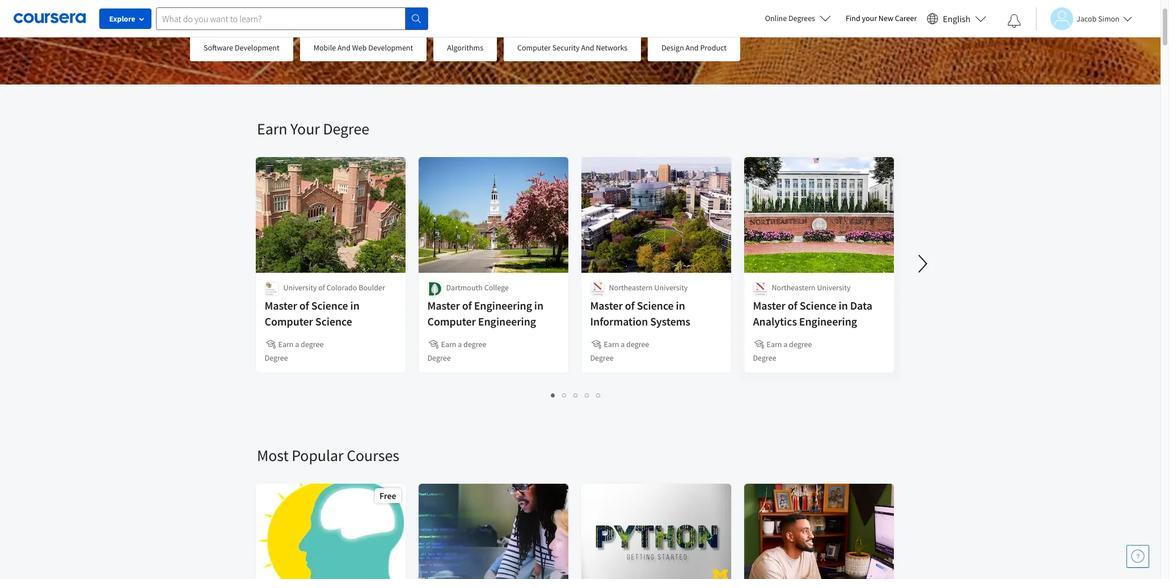 Task type: describe. For each thing, give the bounding box(es) containing it.
a for science
[[295, 339, 300, 350]]

earn a degree for analytics
[[767, 339, 812, 350]]

1 university from the left
[[284, 283, 317, 293]]

degree for master of science in computer science
[[265, 353, 288, 363]]

jacob simon
[[1077, 13, 1120, 24]]

a for analytics
[[784, 339, 788, 350]]

dartmouth
[[447, 283, 483, 293]]

python for everybody specialization by university of michigan, image
[[419, 484, 569, 579]]

and for design
[[686, 42, 699, 53]]

colorado
[[327, 283, 357, 293]]

free link
[[255, 483, 407, 579]]

master for master of science in information systems
[[591, 298, 623, 313]]

university of colorado boulder image
[[265, 282, 279, 296]]

help center image
[[1131, 550, 1145, 563]]

simon
[[1099, 13, 1120, 24]]

earn left your
[[257, 119, 287, 139]]

master for master of engineering in computer engineering
[[428, 298, 460, 313]]

mobile and web development link
[[300, 34, 427, 61]]

online degrees button
[[756, 6, 840, 31]]

college
[[485, 283, 509, 293]]

1
[[551, 390, 556, 401]]

dartmouth college image
[[428, 282, 442, 296]]

mobile
[[314, 42, 336, 53]]

2 development from the left
[[368, 42, 413, 53]]

jacob
[[1077, 13, 1097, 24]]

earn a degree for science
[[279, 339, 324, 350]]

find
[[846, 13, 861, 23]]

2 and from the left
[[581, 42, 594, 53]]

google data analytics professional certificate by google, image
[[744, 484, 895, 579]]

5 button
[[593, 389, 605, 402]]

degree for engineering
[[464, 339, 487, 350]]

popular
[[292, 445, 344, 466]]

earn a degree for engineering
[[441, 339, 487, 350]]

product
[[700, 42, 727, 53]]

a for engineering
[[458, 339, 462, 350]]

1 button
[[548, 389, 559, 402]]

of for master of science in information systems
[[625, 298, 635, 313]]

4 button
[[582, 389, 593, 402]]

computer security and networks link
[[504, 34, 641, 61]]

in for master of science in data analytics engineering
[[839, 298, 848, 313]]

software
[[204, 42, 233, 53]]

degree for master of engineering in computer engineering
[[428, 353, 451, 363]]

in for master of science in computer science
[[351, 298, 360, 313]]

computer security and networks
[[518, 42, 628, 53]]

master for master of science in data analytics engineering
[[754, 298, 786, 313]]

security
[[553, 42, 580, 53]]

explore button
[[99, 9, 152, 29]]

information
[[591, 314, 648, 329]]

engineering inside master of science in data analytics engineering
[[800, 314, 858, 329]]

science for analytics
[[800, 298, 837, 313]]

of for master of science in data analytics engineering
[[788, 298, 798, 313]]

earn for master of science in data analytics engineering
[[767, 339, 782, 350]]

in for master of engineering in computer engineering
[[535, 298, 544, 313]]

web
[[352, 42, 367, 53]]

degree for analytics
[[790, 339, 812, 350]]

coursera image
[[14, 9, 86, 27]]

What do you want to learn? text field
[[156, 7, 406, 30]]

earn for master of science in computer science
[[279, 339, 294, 350]]

earn your degree
[[257, 119, 369, 139]]

earn for master of engineering in computer engineering
[[441, 339, 457, 350]]

earn a degree for systems
[[604, 339, 650, 350]]

most
[[257, 445, 289, 466]]



Task type: locate. For each thing, give the bounding box(es) containing it.
0 horizontal spatial northeastern university
[[609, 283, 688, 293]]

northeastern university up master of science in data analytics engineering
[[772, 283, 851, 293]]

earn a degree
[[279, 339, 324, 350], [441, 339, 487, 350], [604, 339, 650, 350], [767, 339, 812, 350]]

a for systems
[[621, 339, 625, 350]]

northeastern university image up analytics
[[754, 282, 768, 296]]

2 northeastern from the left
[[772, 283, 816, 293]]

2 degree from the left
[[464, 339, 487, 350]]

3 master from the left
[[591, 298, 623, 313]]

university for master of science in information systems
[[655, 283, 688, 293]]

explore
[[109, 14, 135, 24]]

earn down information
[[604, 339, 620, 350]]

4 master from the left
[[754, 298, 786, 313]]

of down the university of colorado boulder
[[300, 298, 309, 313]]

northeastern up master of science in data analytics engineering
[[772, 283, 816, 293]]

a down master of engineering in computer engineering
[[458, 339, 462, 350]]

of inside master of science in computer science
[[300, 298, 309, 313]]

your
[[862, 13, 877, 23]]

master of science in data analytics engineering
[[754, 298, 873, 329]]

computer for master of engineering in computer engineering
[[428, 314, 476, 329]]

northeastern university image
[[591, 282, 605, 296], [754, 282, 768, 296]]

1 horizontal spatial northeastern
[[772, 283, 816, 293]]

next slide image
[[910, 250, 937, 277]]

degree down master of engineering in computer engineering
[[464, 339, 487, 350]]

master of science in computer science
[[265, 298, 360, 329]]

master up analytics
[[754, 298, 786, 313]]

2
[[563, 390, 567, 401]]

degree down master of science in computer science
[[301, 339, 324, 350]]

find your new career
[[846, 13, 917, 23]]

networks
[[596, 42, 628, 53]]

free
[[380, 490, 397, 502]]

a down analytics
[[784, 339, 788, 350]]

3 in from the left
[[676, 298, 686, 313]]

computer for master of science in computer science
[[265, 314, 313, 329]]

earn a degree down master of engineering in computer engineering
[[441, 339, 487, 350]]

science inside master of science in information systems
[[637, 298, 674, 313]]

3 a from the left
[[621, 339, 625, 350]]

list inside earn your degree carousel 'element'
[[257, 389, 895, 402]]

development down what do you want to learn? text field
[[235, 42, 280, 53]]

of for university of colorado boulder
[[319, 283, 325, 293]]

of for master of science in computer science
[[300, 298, 309, 313]]

northeastern for systems
[[609, 283, 653, 293]]

2 master from the left
[[428, 298, 460, 313]]

northeastern
[[609, 283, 653, 293], [772, 283, 816, 293]]

northeastern university image for master of science in information systems
[[591, 282, 605, 296]]

find your new career link
[[840, 11, 923, 26]]

your
[[291, 119, 320, 139]]

dartmouth college
[[447, 283, 509, 293]]

of
[[319, 283, 325, 293], [300, 298, 309, 313], [463, 298, 472, 313], [625, 298, 635, 313], [788, 298, 798, 313]]

and for mobile
[[338, 42, 351, 53]]

new
[[879, 13, 894, 23]]

degree for master of science in data analytics engineering
[[754, 353, 777, 363]]

in
[[351, 298, 360, 313], [535, 298, 544, 313], [676, 298, 686, 313], [839, 298, 848, 313]]

most popular courses carousel element
[[251, 411, 1169, 579]]

4 in from the left
[[839, 298, 848, 313]]

university up data
[[818, 283, 851, 293]]

design and product
[[662, 42, 727, 53]]

and left web
[[338, 42, 351, 53]]

1 in from the left
[[351, 298, 360, 313]]

degree for systems
[[627, 339, 650, 350]]

science for science
[[312, 298, 348, 313]]

earn a degree down master of science in computer science
[[279, 339, 324, 350]]

in inside master of science in information systems
[[676, 298, 686, 313]]

1 earn a degree from the left
[[279, 339, 324, 350]]

career
[[895, 13, 917, 23]]

1 development from the left
[[235, 42, 280, 53]]

software development
[[204, 42, 280, 53]]

show notifications image
[[1008, 14, 1021, 28]]

algorithms link
[[434, 34, 497, 61]]

1 horizontal spatial university
[[655, 283, 688, 293]]

development
[[235, 42, 280, 53], [368, 42, 413, 53]]

2 university from the left
[[655, 283, 688, 293]]

of down dartmouth
[[463, 298, 472, 313]]

of inside master of science in data analytics engineering
[[788, 298, 798, 313]]

university of colorado boulder
[[284, 283, 385, 293]]

a
[[295, 339, 300, 350], [458, 339, 462, 350], [621, 339, 625, 350], [784, 339, 788, 350]]

master inside master of science in information systems
[[591, 298, 623, 313]]

data
[[851, 298, 873, 313]]

engineering
[[474, 298, 533, 313], [479, 314, 537, 329], [800, 314, 858, 329]]

2 button
[[559, 389, 571, 402]]

university right university of colorado boulder image
[[284, 283, 317, 293]]

degree
[[323, 119, 369, 139], [265, 353, 288, 363], [428, 353, 451, 363], [591, 353, 614, 363], [754, 353, 777, 363]]

computer
[[518, 42, 551, 53], [265, 314, 313, 329], [428, 314, 476, 329]]

computer inside master of engineering in computer engineering
[[428, 314, 476, 329]]

1 horizontal spatial and
[[581, 42, 594, 53]]

in inside master of engineering in computer engineering
[[535, 298, 544, 313]]

algorithms
[[447, 42, 483, 53]]

in inside master of science in data analytics engineering
[[839, 298, 848, 313]]

3 and from the left
[[686, 42, 699, 53]]

northeastern university image up information
[[591, 282, 605, 296]]

2 northeastern university image from the left
[[754, 282, 768, 296]]

software development link
[[190, 34, 293, 61]]

0 horizontal spatial development
[[235, 42, 280, 53]]

2 earn a degree from the left
[[441, 339, 487, 350]]

4 degree from the left
[[790, 339, 812, 350]]

2 northeastern university from the left
[[772, 283, 851, 293]]

jacob simon button
[[1036, 7, 1132, 30]]

2 in from the left
[[535, 298, 544, 313]]

english button
[[923, 0, 991, 37]]

3
[[574, 390, 579, 401]]

online
[[765, 13, 787, 23]]

northeastern university
[[609, 283, 688, 293], [772, 283, 851, 293]]

computer down university of colorado boulder image
[[265, 314, 313, 329]]

1 northeastern from the left
[[609, 283, 653, 293]]

development right web
[[368, 42, 413, 53]]

None search field
[[156, 7, 428, 30]]

0 horizontal spatial and
[[338, 42, 351, 53]]

1 horizontal spatial northeastern university
[[772, 283, 851, 293]]

computer inside master of science in computer science
[[265, 314, 313, 329]]

and right the security
[[581, 42, 594, 53]]

analytics
[[754, 314, 797, 329]]

master down university of colorado boulder image
[[265, 298, 298, 313]]

earn down master of science in computer science
[[279, 339, 294, 350]]

design
[[662, 42, 684, 53]]

degree down information
[[627, 339, 650, 350]]

northeastern university image for master of science in data analytics engineering
[[754, 282, 768, 296]]

of up information
[[625, 298, 635, 313]]

northeastern for analytics
[[772, 283, 816, 293]]

northeastern university for analytics
[[772, 283, 851, 293]]

of up analytics
[[788, 298, 798, 313]]

0 horizontal spatial northeastern
[[609, 283, 653, 293]]

5
[[597, 390, 601, 401]]

computer left the security
[[518, 42, 551, 53]]

science inside master of science in data analytics engineering
[[800, 298, 837, 313]]

earn
[[257, 119, 287, 139], [279, 339, 294, 350], [441, 339, 457, 350], [604, 339, 620, 350], [767, 339, 782, 350]]

1 horizontal spatial computer
[[428, 314, 476, 329]]

design and product link
[[648, 34, 741, 61]]

most popular courses
[[257, 445, 399, 466]]

master up information
[[591, 298, 623, 313]]

degree
[[301, 339, 324, 350], [464, 339, 487, 350], [627, 339, 650, 350], [790, 339, 812, 350]]

boulder
[[359, 283, 385, 293]]

1 a from the left
[[295, 339, 300, 350]]

master of engineering in computer engineering
[[428, 298, 544, 329]]

master of science in information systems
[[591, 298, 691, 329]]

1 horizontal spatial northeastern university image
[[754, 282, 768, 296]]

master for master of science in computer science
[[265, 298, 298, 313]]

of inside master of engineering in computer engineering
[[463, 298, 472, 313]]

courses
[[347, 445, 399, 466]]

outlined info action image
[[388, 1, 401, 14]]

science
[[312, 298, 348, 313], [637, 298, 674, 313], [800, 298, 837, 313], [316, 314, 353, 329]]

3 degree from the left
[[627, 339, 650, 350]]

1 and from the left
[[338, 42, 351, 53]]

1 master from the left
[[265, 298, 298, 313]]

earn a degree down analytics
[[767, 339, 812, 350]]

list containing 1
[[257, 389, 895, 402]]

0 horizontal spatial university
[[284, 283, 317, 293]]

programming for everybody (getting started with python) course by university of michigan, image
[[582, 484, 732, 579]]

master inside master of science in data analytics engineering
[[754, 298, 786, 313]]

earn for master of science in information systems
[[604, 339, 620, 350]]

of for master of engineering in computer engineering
[[463, 298, 472, 313]]

4
[[585, 390, 590, 401]]

earn down analytics
[[767, 339, 782, 350]]

university for master of science in data analytics engineering
[[818, 283, 851, 293]]

0 horizontal spatial northeastern university image
[[591, 282, 605, 296]]

degree down master of science in data analytics engineering
[[790, 339, 812, 350]]

earn down master of engineering in computer engineering
[[441, 339, 457, 350]]

degree for science
[[301, 339, 324, 350]]

list
[[257, 389, 895, 402]]

in inside master of science in computer science
[[351, 298, 360, 313]]

1 degree from the left
[[301, 339, 324, 350]]

online degrees
[[765, 13, 815, 23]]

english
[[943, 13, 971, 24]]

science for systems
[[637, 298, 674, 313]]

earn your degree carousel element
[[251, 85, 1169, 411]]

earn a degree down information
[[604, 339, 650, 350]]

northeastern university up master of science in information systems
[[609, 283, 688, 293]]

2 horizontal spatial and
[[686, 42, 699, 53]]

1 northeastern university image from the left
[[591, 282, 605, 296]]

3 university from the left
[[818, 283, 851, 293]]

master down dartmouth college image
[[428, 298, 460, 313]]

northeastern up master of science in information systems
[[609, 283, 653, 293]]

mobile and web development
[[314, 42, 413, 53]]

northeastern university for systems
[[609, 283, 688, 293]]

of inside master of science in information systems
[[625, 298, 635, 313]]

2 a from the left
[[458, 339, 462, 350]]

of left colorado
[[319, 283, 325, 293]]

3 button
[[571, 389, 582, 402]]

2 horizontal spatial university
[[818, 283, 851, 293]]

computer down dartmouth
[[428, 314, 476, 329]]

systems
[[651, 314, 691, 329]]

degrees
[[789, 13, 815, 23]]

and right design
[[686, 42, 699, 53]]

1 horizontal spatial development
[[368, 42, 413, 53]]

and
[[338, 42, 351, 53], [581, 42, 594, 53], [686, 42, 699, 53]]

0 horizontal spatial computer
[[265, 314, 313, 329]]

a down master of science in computer science
[[295, 339, 300, 350]]

1 northeastern university from the left
[[609, 283, 688, 293]]

master inside master of engineering in computer engineering
[[428, 298, 460, 313]]

a down information
[[621, 339, 625, 350]]

university
[[284, 283, 317, 293], [655, 283, 688, 293], [818, 283, 851, 293]]

4 earn a degree from the left
[[767, 339, 812, 350]]

master
[[265, 298, 298, 313], [428, 298, 460, 313], [591, 298, 623, 313], [754, 298, 786, 313]]

university up systems
[[655, 283, 688, 293]]

in for master of science in information systems
[[676, 298, 686, 313]]

2 horizontal spatial computer
[[518, 42, 551, 53]]

4 a from the left
[[784, 339, 788, 350]]

master inside master of science in computer science
[[265, 298, 298, 313]]

3 earn a degree from the left
[[604, 339, 650, 350]]

degree for master of science in information systems
[[591, 353, 614, 363]]



Task type: vqa. For each thing, say whether or not it's contained in the screenshot.
fourth in from the right
yes



